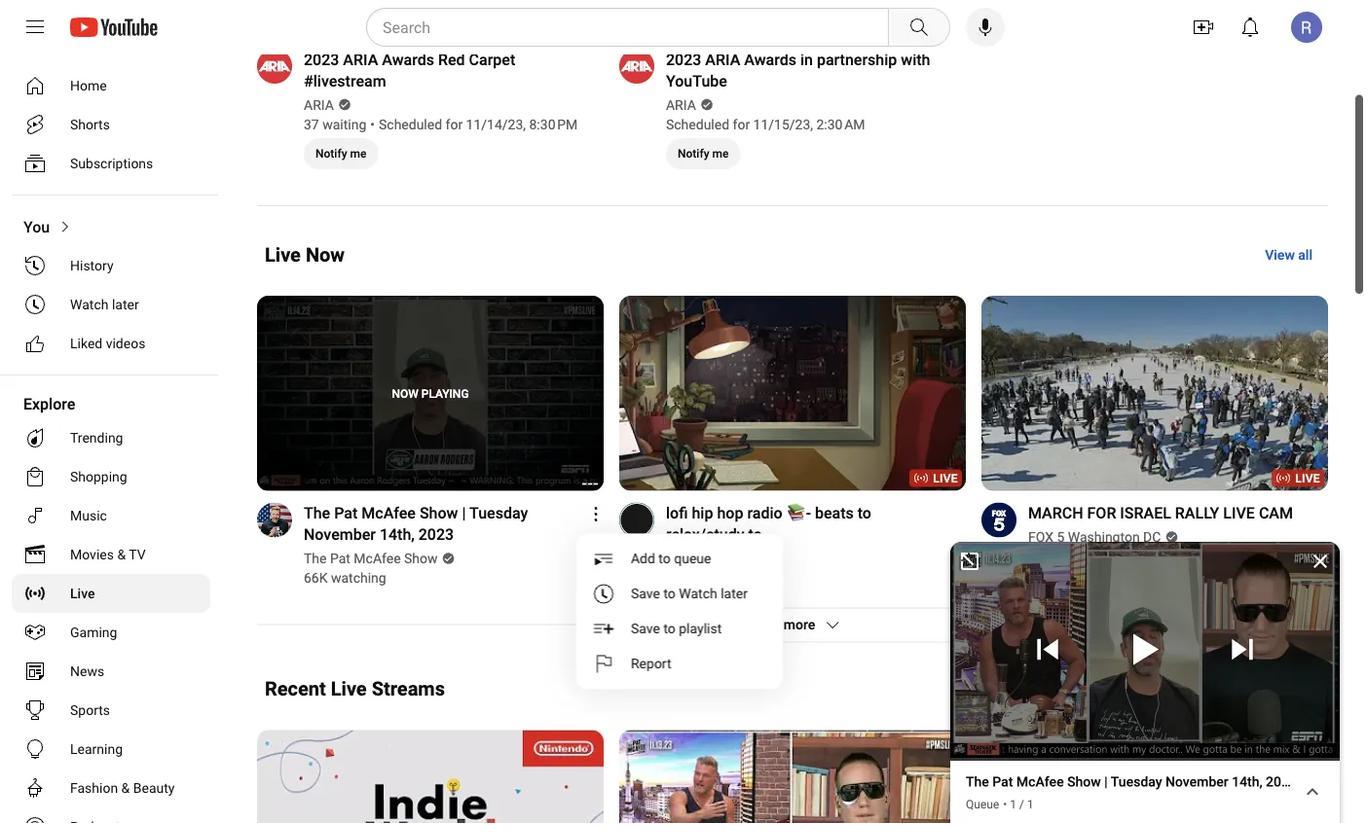 Task type: describe. For each thing, give the bounding box(es) containing it.
watch inside 'option'
[[679, 586, 717, 602]]

0 vertical spatial later
[[112, 297, 139, 313]]

relax/study
[[666, 526, 744, 544]]

add to queue option
[[576, 542, 783, 577]]

2023 aria awards red carpet #livestream link
[[304, 49, 580, 92]]

aria image
[[257, 49, 292, 84]]

list box containing add to queue
[[576, 534, 783, 690]]

mcafee for the pat mcafee show | tuesday november 14th, 2023
[[362, 504, 416, 523]]

shopping
[[70, 469, 127, 485]]

view all link for recent live streams
[[1250, 672, 1328, 707]]

queue
[[674, 551, 711, 567]]

add to queue
[[631, 551, 711, 567]]

1 1 from the left
[[1010, 799, 1017, 812]]

recent live streams
[[265, 678, 445, 701]]

14th, for the pat mcafee show | tuesday november 14th, 2023
[[380, 526, 415, 544]]

notify me for 2023 aria awards red carpet #livestream
[[316, 147, 367, 161]]

the pat mcafee show | tuesday november 14th, 2023 queue • 1 / 1
[[966, 775, 1297, 812]]

streams
[[372, 678, 445, 701]]

aria image
[[619, 49, 654, 84]]

2023 aria awards in partnership with youtube link
[[666, 49, 943, 92]]

lofi girl link
[[666, 550, 714, 569]]

videos
[[106, 335, 145, 352]]

radio
[[747, 504, 783, 523]]

upcoming element
[[895, 18, 958, 31]]

girl
[[692, 551, 713, 567]]

to for add to queue
[[659, 551, 671, 567]]

me for 2023 aria awards in partnership with youtube
[[712, 147, 729, 161]]

37
[[304, 117, 319, 133]]

carpet
[[469, 50, 515, 69]]

cam
[[1259, 504, 1293, 523]]

now playing link
[[257, 296, 604, 494]]

live link for rally
[[982, 296, 1328, 494]]

fox
[[1028, 530, 1054, 546]]

me for 2023 aria awards red carpet #livestream
[[350, 147, 367, 161]]

mcafee for the pat mcafee show
[[354, 551, 401, 567]]

11/15/23,
[[753, 117, 813, 133]]

dc
[[1143, 530, 1161, 546]]

aria up 37 at the left top of the page
[[304, 97, 334, 113]]

-
[[806, 504, 811, 523]]

save to playlist option
[[576, 612, 783, 647]]

lofi hip hop radio 📚 - beats to relax/study to
[[666, 504, 871, 544]]

rally
[[1175, 504, 1220, 523]]

8:30 pm
[[529, 117, 578, 133]]

scheduled for 11/14/23, 8:30 pm
[[379, 117, 578, 133]]

learning
[[70, 742, 123, 758]]

Notify me text field
[[316, 147, 367, 161]]

📚
[[787, 504, 802, 523]]

washington
[[1068, 530, 1140, 546]]

save to watch later
[[631, 586, 748, 602]]

avatar image image
[[1291, 12, 1322, 43]]

save to playlist
[[631, 621, 722, 637]]

later inside 'option'
[[721, 586, 748, 602]]

watching for for
[[1056, 549, 1111, 565]]

lofi
[[666, 504, 688, 523]]

march for israel rally live cam
[[1028, 504, 1293, 523]]

the pat mcafee show
[[304, 551, 438, 567]]

subscriptions
[[70, 155, 153, 171]]

the pat mcafee show | tuesday november 14th, 2023 by the pat mcafee show element
[[966, 773, 1297, 793]]

fox 5 washington dc
[[1028, 530, 1161, 546]]

View all text field
[[1265, 247, 1313, 263]]

to down radio
[[748, 526, 762, 544]]

2023 inside 2023 aria awards in partnership with youtube
[[666, 50, 701, 69]]

news
[[70, 664, 104, 680]]

37 waiting
[[304, 117, 366, 133]]

lofi girl image
[[619, 503, 654, 538]]

11/14/23,
[[466, 117, 526, 133]]

66k
[[304, 571, 328, 587]]

israel
[[1120, 504, 1171, 523]]

tv
[[129, 547, 146, 563]]

0 vertical spatial the pat mcafee show | tuesday november 14th, 2023 link
[[304, 503, 580, 546]]

View all text field
[[1265, 682, 1313, 698]]

the inside the pat mcafee show | tuesday november 14th, 2023 queue • 1 / 1
[[966, 775, 989, 791]]

lofi hip hop radio 📚 - beats to relax/study to by lofi girl 298,845,872 views element
[[666, 503, 943, 546]]

scheduled for scheduled for 11/14/23, 8:30 pm
[[379, 117, 442, 133]]

notify for 2023 aria awards in partnership with youtube
[[678, 147, 709, 161]]

notify me button for 2023 aria awards in partnership with youtube
[[666, 139, 740, 170]]

2023 aria awards in partnership with youtube
[[666, 50, 930, 90]]

view for recent live streams
[[1265, 682, 1295, 698]]

live for live
[[70, 586, 95, 602]]

playing
[[421, 387, 469, 401]]

show for the pat mcafee show
[[404, 551, 438, 567]]

recent
[[265, 678, 326, 701]]

playlist
[[679, 621, 722, 637]]

march for israel rally live cam link
[[1028, 503, 1293, 524]]

fashion
[[70, 780, 118, 797]]

history
[[70, 258, 113, 274]]

mcafee for the pat mcafee show | tuesday november 14th, 2023 queue • 1 / 1
[[1016, 775, 1064, 791]]

tuesday for the pat mcafee show | tuesday november 14th, 2023
[[469, 504, 528, 523]]

5
[[1057, 530, 1065, 546]]

lofi girl
[[666, 551, 713, 567]]

Show more text field
[[747, 617, 815, 633]]

live now link
[[265, 242, 345, 269]]

november for the pat mcafee show | tuesday november 14th, 2023 queue • 1 / 1
[[1166, 775, 1229, 791]]

show for the pat mcafee show | tuesday november 14th, 2023
[[420, 504, 458, 523]]

liked
[[70, 335, 102, 352]]

13k watching
[[1028, 549, 1111, 565]]

2023 aria awards red carpet #livestream
[[304, 50, 515, 90]]

fox 5 washington dc link
[[1028, 528, 1162, 548]]

watch later
[[70, 297, 139, 313]]

notify for 2023 aria awards red carpet #livestream
[[316, 147, 347, 161]]

upcoming
[[895, 18, 958, 31]]

watching for pat
[[331, 571, 386, 587]]

the for the pat mcafee show
[[304, 551, 327, 567]]

2023 inside the 2023 aria awards red carpet #livestream
[[304, 50, 339, 69]]

to for save to playlist
[[664, 621, 676, 637]]

the pat mcafee show | tuesday november 14th, 2023
[[304, 504, 528, 544]]

movies & tv
[[70, 547, 146, 563]]

youtube
[[666, 72, 727, 90]]

13k
[[1028, 549, 1052, 565]]

save for save to playlist
[[631, 621, 660, 637]]

show more
[[747, 617, 815, 633]]

0 horizontal spatial watch
[[70, 297, 109, 313]]

hop
[[717, 504, 743, 523]]

beauty
[[133, 780, 175, 797]]

66k watching
[[304, 571, 386, 587]]

lofi hip hop radio 📚 - beats to relax/study to link
[[666, 503, 943, 546]]

the for the pat mcafee show | tuesday november 14th, 2023
[[304, 504, 330, 523]]

add
[[631, 551, 655, 567]]

/
[[1019, 799, 1024, 812]]

home
[[70, 77, 107, 93]]

| for the pat mcafee show | tuesday november 14th, 2023 queue • 1 / 1
[[1104, 775, 1108, 791]]

liked videos
[[70, 335, 145, 352]]



Task type: vqa. For each thing, say whether or not it's contained in the screenshot.
Save to playlist option
yes



Task type: locate. For each thing, give the bounding box(es) containing it.
2023 up youtube
[[666, 50, 701, 69]]

2 live element from the left
[[1295, 472, 1320, 485]]

the
[[304, 504, 330, 523], [304, 551, 327, 567], [966, 775, 989, 791]]

november up the pat mcafee show
[[304, 526, 376, 544]]

save to watch later option
[[576, 577, 783, 612]]

live element for lofi hip hop radio 📚 - beats to relax/study to
[[933, 472, 958, 485]]

live link
[[619, 296, 966, 494], [982, 296, 1328, 494]]

1
[[1010, 799, 1017, 812], [1027, 799, 1034, 812]]

the pat mcafee show | tuesday november 14th, 2023 link up 'the pat mcafee show' link
[[304, 503, 580, 546]]

1 horizontal spatial 14th,
[[1232, 775, 1263, 791]]

1 right /
[[1027, 799, 1034, 812]]

watch down history
[[70, 297, 109, 313]]

trending
[[70, 430, 123, 446]]

1 aria link from the left
[[304, 96, 335, 115]]

view
[[1265, 247, 1295, 263], [1265, 682, 1295, 698]]

save down add
[[631, 586, 660, 602]]

1 vertical spatial the pat mcafee show | tuesday november 14th, 2023 link
[[966, 773, 1297, 793]]

recent live streams link
[[265, 676, 445, 704]]

1 save from the top
[[631, 586, 660, 602]]

pat up "•"
[[993, 775, 1013, 791]]

march for israel rally live cam by fox 5 washington dc 30,533 views element
[[1028, 503, 1293, 524]]

awards inside 2023 aria awards in partnership with youtube
[[744, 50, 797, 69]]

1 horizontal spatial notify me
[[678, 147, 729, 161]]

1 vertical spatial save
[[631, 621, 660, 637]]

watch
[[70, 297, 109, 313], [679, 586, 717, 602]]

list box
[[576, 534, 783, 690]]

0 vertical spatial 14th,
[[380, 526, 415, 544]]

0 vertical spatial view all link
[[1250, 238, 1328, 273]]

1 vertical spatial the
[[304, 551, 327, 567]]

1 vertical spatial live
[[70, 586, 95, 602]]

1 vertical spatial all
[[1298, 682, 1313, 698]]

aria link for 2023 aria awards red carpet #livestream
[[304, 96, 335, 115]]

gaming link
[[12, 613, 210, 652], [12, 613, 210, 652]]

0 vertical spatial watch
[[70, 297, 109, 313]]

1 right "•"
[[1010, 799, 1017, 812]]

aria up #livestream
[[343, 50, 378, 69]]

0 vertical spatial save
[[631, 586, 660, 602]]

& for beauty
[[121, 780, 130, 797]]

the up "66k"
[[304, 551, 327, 567]]

1 vertical spatial watching
[[331, 571, 386, 587]]

| inside the pat mcafee show | tuesday november 14th, 2023 queue • 1 / 1
[[1104, 775, 1108, 791]]

the pat mcafee show | tuesday november 14th, 2023 by the pat mcafee show 53,601 views element
[[304, 503, 580, 546]]

for left 11/14/23,
[[446, 117, 463, 133]]

0 vertical spatial view all
[[1265, 247, 1313, 263]]

save inside option
[[631, 621, 660, 637]]

1 horizontal spatial aria link
[[666, 96, 697, 115]]

1 scheduled from the left
[[379, 117, 442, 133]]

0 horizontal spatial the pat mcafee show | tuesday november 14th, 2023 link
[[304, 503, 580, 546]]

mcafee up 'the pat mcafee show' link
[[362, 504, 416, 523]]

pat up the pat mcafee show
[[334, 504, 358, 523]]

0 horizontal spatial notify me button
[[304, 139, 378, 170]]

notify
[[316, 147, 347, 161], [678, 147, 709, 161]]

to left playlist
[[664, 621, 676, 637]]

0 horizontal spatial notify
[[316, 147, 347, 161]]

| for the pat mcafee show | tuesday november 14th, 2023
[[462, 504, 466, 523]]

upcoming link
[[619, 0, 966, 40]]

0 horizontal spatial aria link
[[304, 96, 335, 115]]

2 notify me from the left
[[678, 147, 729, 161]]

scheduled for 11/15/23, 2:30 am
[[666, 117, 865, 133]]

2 save from the top
[[631, 621, 660, 637]]

2 view all from the top
[[1265, 682, 1313, 698]]

view all
[[1265, 247, 1313, 263], [1265, 682, 1313, 698]]

notify me down waiting
[[316, 147, 367, 161]]

with
[[901, 50, 930, 69]]

you link
[[12, 207, 210, 246], [12, 207, 210, 246]]

awards left red
[[382, 50, 434, 69]]

2023
[[304, 50, 339, 69], [666, 50, 701, 69], [418, 526, 454, 544], [1266, 775, 1297, 791]]

seek slider slider
[[944, 747, 1340, 766]]

scheduled for scheduled for 11/15/23, 2:30 am
[[666, 117, 729, 133]]

more
[[784, 617, 815, 633]]

1 notify me from the left
[[316, 147, 367, 161]]

notify me button for 2023 aria awards red carpet #livestream
[[304, 139, 378, 170]]

1 horizontal spatial watch
[[679, 586, 717, 602]]

me down scheduled for 11/15/23, 2:30 am
[[712, 147, 729, 161]]

0 vertical spatial now
[[306, 244, 345, 267]]

1 awards from the left
[[382, 50, 434, 69]]

#livestream
[[304, 72, 386, 90]]

2023 inside the pat mcafee show | tuesday november 14th, 2023 queue • 1 / 1
[[1266, 775, 1297, 791]]

later up videos
[[112, 297, 139, 313]]

& for tv
[[117, 547, 126, 563]]

to right add
[[659, 551, 671, 567]]

0 horizontal spatial tuesday
[[469, 504, 528, 523]]

to inside 'option'
[[664, 586, 676, 602]]

14th, for the pat mcafee show | tuesday november 14th, 2023 queue • 1 / 1
[[1232, 775, 1263, 791]]

1 horizontal spatial november
[[1166, 775, 1229, 791]]

1 horizontal spatial live link
[[982, 296, 1328, 494]]

in
[[800, 50, 813, 69]]

0 horizontal spatial for
[[446, 117, 463, 133]]

aria inside 2023 aria awards in partnership with youtube
[[705, 50, 740, 69]]

2 for from the left
[[733, 117, 750, 133]]

0 vertical spatial all
[[1298, 247, 1313, 263]]

liked videos link
[[12, 324, 210, 363], [12, 324, 210, 363]]

2 notify from the left
[[678, 147, 709, 161]]

waiting
[[323, 117, 366, 133]]

notify me button down waiting
[[304, 139, 378, 170]]

show down seek slider slider
[[1067, 775, 1101, 791]]

&
[[117, 547, 126, 563], [121, 780, 130, 797]]

0 horizontal spatial 14th,
[[380, 526, 415, 544]]

awards left in at top
[[744, 50, 797, 69]]

notify me for 2023 aria awards in partnership with youtube
[[678, 147, 729, 161]]

1 horizontal spatial awards
[[744, 50, 797, 69]]

shorts
[[70, 116, 110, 132]]

1 notify from the left
[[316, 147, 347, 161]]

live link for radio
[[619, 296, 966, 494]]

1 vertical spatial view all
[[1265, 682, 1313, 698]]

pat for the pat mcafee show | tuesday november 14th, 2023 queue • 1 / 1
[[993, 775, 1013, 791]]

report
[[631, 656, 671, 672]]

2 awards from the left
[[744, 50, 797, 69]]

2 vertical spatial mcafee
[[1016, 775, 1064, 791]]

november
[[304, 526, 376, 544], [1166, 775, 1229, 791]]

to for save to watch later
[[664, 586, 676, 602]]

history link
[[12, 246, 210, 285], [12, 246, 210, 285]]

show inside button
[[747, 617, 780, 633]]

1 horizontal spatial tuesday
[[1111, 775, 1162, 791]]

live
[[933, 472, 958, 485], [1295, 472, 1320, 485], [1223, 504, 1255, 523]]

2 live link from the left
[[982, 296, 1328, 494]]

beats
[[815, 504, 854, 523]]

later
[[112, 297, 139, 313], [721, 586, 748, 602]]

14th, inside the pat mcafee show | tuesday november 14th, 2023
[[380, 526, 415, 544]]

0 horizontal spatial notify me
[[316, 147, 367, 161]]

pat for the pat mcafee show
[[330, 551, 350, 567]]

show for the pat mcafee show | tuesday november 14th, 2023 queue • 1 / 1
[[1067, 775, 1101, 791]]

fashion & beauty link
[[12, 769, 210, 808], [12, 769, 210, 808]]

explore
[[23, 395, 75, 413]]

1 horizontal spatial for
[[733, 117, 750, 133]]

view all link
[[1250, 238, 1328, 273], [1250, 672, 1328, 707]]

aria link for 2023 aria awards in partnership with youtube
[[666, 96, 697, 115]]

1 vertical spatial watch
[[679, 586, 717, 602]]

music
[[70, 508, 107, 524]]

0 vertical spatial november
[[304, 526, 376, 544]]

1 horizontal spatial notify me button
[[666, 139, 740, 170]]

•
[[1003, 799, 1007, 812]]

1 horizontal spatial watching
[[1056, 549, 1111, 565]]

1 horizontal spatial 1
[[1027, 799, 1034, 812]]

2 all from the top
[[1298, 682, 1313, 698]]

2 aria link from the left
[[666, 96, 697, 115]]

0 horizontal spatial later
[[112, 297, 139, 313]]

2023 up #livestream
[[304, 50, 339, 69]]

live
[[265, 244, 301, 267], [70, 586, 95, 602], [331, 678, 367, 701]]

notify me down scheduled for 11/15/23, 2:30 am
[[678, 147, 729, 161]]

2 vertical spatial the
[[966, 775, 989, 791]]

now playing
[[392, 387, 469, 401]]

1 vertical spatial &
[[121, 780, 130, 797]]

| inside the pat mcafee show | tuesday november 14th, 2023
[[462, 504, 466, 523]]

show down the pat mcafee show | tuesday november 14th, 2023
[[404, 551, 438, 567]]

show up 'the pat mcafee show' link
[[420, 504, 458, 523]]

news link
[[12, 652, 210, 691], [12, 652, 210, 691]]

aria up youtube
[[705, 50, 740, 69]]

14th, inside the pat mcafee show | tuesday november 14th, 2023 queue • 1 / 1
[[1232, 775, 1263, 791]]

the up queue
[[966, 775, 989, 791]]

1 vertical spatial november
[[1166, 775, 1229, 791]]

save inside 'option'
[[631, 586, 660, 602]]

None search field
[[331, 8, 954, 47]]

for left 11/15/23,
[[733, 117, 750, 133]]

1 horizontal spatial |
[[1104, 775, 1108, 791]]

you
[[23, 218, 50, 236]]

the right the pat mcafee show image
[[304, 504, 330, 523]]

0 horizontal spatial watching
[[331, 571, 386, 587]]

1 view all from the top
[[1265, 247, 1313, 263]]

0 vertical spatial watching
[[1056, 549, 1111, 565]]

tuesday inside the pat mcafee show | tuesday november 14th, 2023 queue • 1 / 1
[[1111, 775, 1162, 791]]

0 horizontal spatial live
[[70, 586, 95, 602]]

1 vertical spatial view
[[1265, 682, 1295, 698]]

save up report
[[631, 621, 660, 637]]

1 vertical spatial view all link
[[1250, 672, 1328, 707]]

0 horizontal spatial me
[[350, 147, 367, 161]]

aria link up 37 at the left top of the page
[[304, 96, 335, 115]]

queue
[[966, 799, 999, 812]]

aria
[[343, 50, 378, 69], [705, 50, 740, 69], [304, 97, 334, 113], [666, 97, 696, 113]]

1 horizontal spatial live
[[265, 244, 301, 267]]

show
[[420, 504, 458, 523], [404, 551, 438, 567], [747, 617, 780, 633], [1067, 775, 1101, 791]]

shorts link
[[12, 105, 210, 144], [12, 105, 210, 144]]

0 horizontal spatial |
[[462, 504, 466, 523]]

the pat mcafee show image
[[257, 503, 292, 538]]

pat
[[334, 504, 358, 523], [330, 551, 350, 567], [993, 775, 1013, 791]]

0 vertical spatial the
[[304, 504, 330, 523]]

all
[[1298, 247, 1313, 263], [1298, 682, 1313, 698]]

music link
[[12, 497, 210, 536], [12, 497, 210, 536]]

tuesday inside the pat mcafee show | tuesday november 14th, 2023
[[469, 504, 528, 523]]

fashion & beauty
[[70, 780, 175, 797]]

1 vertical spatial |
[[1104, 775, 1108, 791]]

scheduled down the 2023 aria awards red carpet #livestream
[[379, 117, 442, 133]]

2 vertical spatial pat
[[993, 775, 1013, 791]]

the pat mcafee show | tuesday november 14th, 2023 link down seek slider slider
[[966, 773, 1297, 793]]

1 vertical spatial now
[[392, 387, 419, 401]]

1 vertical spatial mcafee
[[354, 551, 401, 567]]

watching down the pat mcafee show
[[331, 571, 386, 587]]

0 vertical spatial pat
[[334, 504, 358, 523]]

november down seek slider slider
[[1166, 775, 1229, 791]]

the pat mcafee show | tuesday november 14th, 2023 link
[[304, 503, 580, 546], [966, 773, 1297, 793]]

2 view from the top
[[1265, 682, 1295, 698]]

fox 5 washington dc image
[[982, 503, 1017, 538]]

show inside the pat mcafee show | tuesday november 14th, 2023
[[420, 504, 458, 523]]

save for save to watch later
[[631, 586, 660, 602]]

0 vertical spatial view
[[1265, 247, 1295, 263]]

for
[[1087, 504, 1116, 523]]

2 me from the left
[[712, 147, 729, 161]]

1 view from the top
[[1265, 247, 1295, 263]]

awards for in
[[744, 50, 797, 69]]

1 horizontal spatial now
[[392, 387, 419, 401]]

mcafee up /
[[1016, 775, 1064, 791]]

pat inside the pat mcafee show | tuesday november 14th, 2023
[[334, 504, 358, 523]]

0 horizontal spatial scheduled
[[379, 117, 442, 133]]

aria down youtube
[[666, 97, 696, 113]]

youtube video player element
[[944, 542, 1340, 766]]

red
[[438, 50, 465, 69]]

& left tv on the left of page
[[117, 547, 126, 563]]

view all for live now
[[1265, 247, 1313, 263]]

hip
[[692, 504, 713, 523]]

november for the pat mcafee show | tuesday november 14th, 2023
[[304, 526, 376, 544]]

the pat mcafee show link
[[304, 550, 439, 569]]

1 horizontal spatial live
[[1223, 504, 1255, 523]]

view all link for live now
[[1250, 238, 1328, 273]]

mcafee inside the pat mcafee show | tuesday november 14th, 2023 queue • 1 / 1
[[1016, 775, 1064, 791]]

show inside the pat mcafee show | tuesday november 14th, 2023 queue • 1 / 1
[[1067, 775, 1101, 791]]

0 horizontal spatial 1
[[1010, 799, 1017, 812]]

1 horizontal spatial notify
[[678, 147, 709, 161]]

awards for red
[[382, 50, 434, 69]]

live for march for israel rally live cam
[[1295, 472, 1320, 485]]

later up playlist
[[721, 586, 748, 602]]

0 vertical spatial &
[[117, 547, 126, 563]]

all for live now
[[1298, 247, 1313, 263]]

1 horizontal spatial the pat mcafee show | tuesday november 14th, 2023 link
[[966, 773, 1297, 793]]

2 view all link from the top
[[1250, 672, 1328, 707]]

partnership
[[817, 50, 897, 69]]

aria link
[[304, 96, 335, 115], [666, 96, 697, 115]]

0 vertical spatial tuesday
[[469, 504, 528, 523]]

mcafee up 66k watching
[[354, 551, 401, 567]]

me down waiting
[[350, 147, 367, 161]]

2 notify me button from the left
[[666, 139, 740, 170]]

2 1 from the left
[[1027, 799, 1034, 812]]

1 live link from the left
[[619, 296, 966, 494]]

0 horizontal spatial awards
[[382, 50, 434, 69]]

0 vertical spatial mcafee
[[362, 504, 416, 523]]

movies
[[70, 547, 114, 563]]

scheduled up notify me text box
[[666, 117, 729, 133]]

2 horizontal spatial live
[[1295, 472, 1320, 485]]

1 vertical spatial later
[[721, 586, 748, 602]]

0 horizontal spatial live element
[[933, 472, 958, 485]]

& left beauty
[[121, 780, 130, 797]]

0 horizontal spatial live link
[[619, 296, 966, 494]]

1 horizontal spatial live element
[[1295, 472, 1320, 485]]

2023 aria awards in partnership with youtube by aria no views element
[[666, 49, 943, 92]]

live now
[[265, 244, 345, 267]]

live element for march for israel rally live cam
[[1295, 472, 1320, 485]]

mcafee inside the pat mcafee show | tuesday november 14th, 2023
[[362, 504, 416, 523]]

1 horizontal spatial scheduled
[[666, 117, 729, 133]]

pat for the pat mcafee show | tuesday november 14th, 2023
[[334, 504, 358, 523]]

gaming
[[70, 625, 117, 641]]

november inside the pat mcafee show | tuesday november 14th, 2023 queue • 1 / 1
[[1166, 775, 1229, 791]]

live for live now
[[265, 244, 301, 267]]

show left more
[[747, 617, 780, 633]]

now
[[306, 244, 345, 267], [392, 387, 419, 401]]

1 view all link from the top
[[1250, 238, 1328, 273]]

view for live now
[[1265, 247, 1295, 263]]

1 notify me button from the left
[[304, 139, 378, 170]]

watching down fox 5 washington dc
[[1056, 549, 1111, 565]]

report option
[[576, 647, 783, 682]]

subscriptions link
[[12, 144, 210, 183], [12, 144, 210, 183]]

movies & tv link
[[12, 536, 210, 575], [12, 536, 210, 575]]

view all for recent live streams
[[1265, 682, 1313, 698]]

aria inside the 2023 aria awards red carpet #livestream
[[343, 50, 378, 69]]

1 horizontal spatial me
[[712, 147, 729, 161]]

2 horizontal spatial live
[[331, 678, 367, 701]]

1 me from the left
[[350, 147, 367, 161]]

2 scheduled from the left
[[666, 117, 729, 133]]

watch up playlist
[[679, 586, 717, 602]]

to down add to queue
[[664, 586, 676, 602]]

all for recent live streams
[[1298, 682, 1313, 698]]

pat up 66k watching
[[330, 551, 350, 567]]

live element
[[933, 472, 958, 485], [1295, 472, 1320, 485]]

aria link down youtube
[[666, 96, 697, 115]]

0 vertical spatial live
[[265, 244, 301, 267]]

1 all from the top
[[1298, 247, 1313, 263]]

0 vertical spatial |
[[462, 504, 466, 523]]

0 horizontal spatial live
[[933, 472, 958, 485]]

sports
[[70, 703, 110, 719]]

1 horizontal spatial later
[[721, 586, 748, 602]]

0 horizontal spatial november
[[304, 526, 376, 544]]

0 horizontal spatial now
[[306, 244, 345, 267]]

march
[[1028, 504, 1083, 523]]

1 live element from the left
[[933, 472, 958, 485]]

Search text field
[[383, 15, 884, 40]]

2023 inside the pat mcafee show | tuesday november 14th, 2023
[[418, 526, 454, 544]]

2:30 am
[[817, 117, 865, 133]]

for for 11/15/23,
[[733, 117, 750, 133]]

for for 11/14/23,
[[446, 117, 463, 133]]

pat inside the pat mcafee show | tuesday november 14th, 2023 queue • 1 / 1
[[993, 775, 1013, 791]]

1 for from the left
[[446, 117, 463, 133]]

notify down 37 waiting
[[316, 147, 347, 161]]

watch later link
[[12, 285, 210, 324], [12, 285, 210, 324]]

1 vertical spatial pat
[[330, 551, 350, 567]]

1 vertical spatial tuesday
[[1111, 775, 1162, 791]]

shopping link
[[12, 458, 210, 497], [12, 458, 210, 497]]

2023 up 'the pat mcafee show' link
[[418, 526, 454, 544]]

awards inside the 2023 aria awards red carpet #livestream
[[382, 50, 434, 69]]

2023 down view all text field
[[1266, 775, 1297, 791]]

november inside the pat mcafee show | tuesday november 14th, 2023
[[304, 526, 376, 544]]

me
[[350, 147, 367, 161], [712, 147, 729, 161]]

notify down youtube
[[678, 147, 709, 161]]

to right the beats
[[858, 504, 871, 523]]

awards
[[382, 50, 434, 69], [744, 50, 797, 69]]

notify me button down scheduled for 11/15/23, 2:30 am
[[666, 139, 740, 170]]

tuesday for the pat mcafee show | tuesday november 14th, 2023 queue • 1 / 1
[[1111, 775, 1162, 791]]

live for lofi hip hop radio 📚 - beats to relax/study to
[[933, 472, 958, 485]]

2023 aria awards red carpet #livestream by aria no views element
[[304, 49, 580, 92]]

the inside the pat mcafee show | tuesday november 14th, 2023
[[304, 504, 330, 523]]

1 vertical spatial 14th,
[[1232, 775, 1263, 791]]

2 vertical spatial live
[[331, 678, 367, 701]]

show more button
[[617, 608, 968, 643]]

Notify me text field
[[678, 147, 729, 161]]



